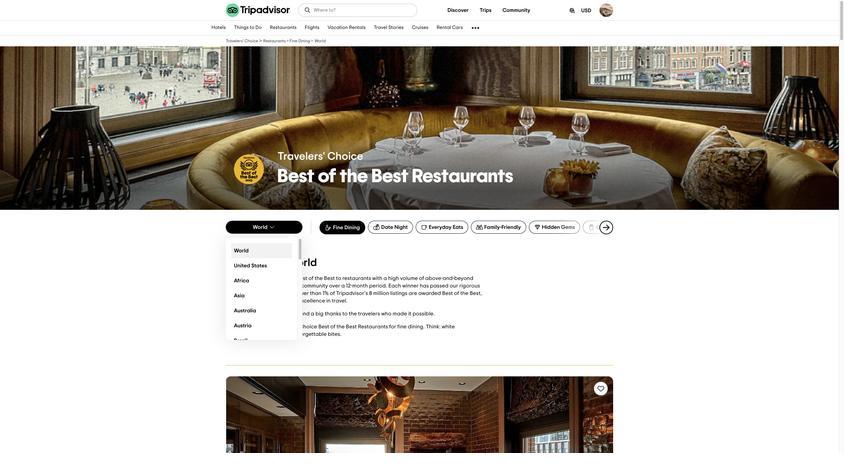 Task type: vqa. For each thing, say whether or not it's contained in the screenshot.
above-
yes



Task type: describe. For each thing, give the bounding box(es) containing it.
travelers
[[358, 311, 380, 317]]

to left the all
[[250, 311, 256, 317]]

we award travelers' choice best of the best to restaurants with a high volume of above-and-beyond reviews and opinions from our community over a 12-month period. each winner has passed our rigorous trust and safety standards. fewer than 1% of tripadvisor's 8 million listings are awarded best of the best, signifying the highest level of excellence in travel.
[[226, 276, 482, 304]]

fine dining
[[333, 225, 360, 231]]

vacation
[[328, 25, 348, 30]]

family-friendly
[[484, 225, 521, 230]]

united states
[[234, 263, 267, 269]]

reviews
[[226, 283, 244, 289]]

winner
[[402, 283, 419, 289]]

rental cars link
[[433, 21, 467, 35]]

tripadvisor image
[[226, 3, 290, 17]]

family-
[[484, 225, 502, 230]]

for
[[389, 324, 396, 330]]

travel
[[374, 25, 387, 30]]

1 horizontal spatial a
[[341, 283, 345, 289]]

brazil
[[234, 338, 248, 344]]

of up has
[[419, 276, 424, 281]]

big
[[316, 311, 324, 317]]

dining.
[[408, 324, 425, 330]]

restaurants inside travelers' choice > restaurants > fine dining > world
[[263, 39, 286, 43]]

bites.
[[328, 332, 342, 337]]

signifying
[[226, 298, 249, 304]]

to right thanks
[[342, 311, 348, 317]]

fewer
[[294, 291, 309, 296]]

fine dining - world
[[226, 258, 317, 268]]

famous
[[257, 332, 275, 337]]

are inside below are the 2023 travelers' choice best of the best restaurants for fine dining. think: white tablecloths, famous chefs, unforgettable bites.
[[242, 324, 250, 330]]

rental cars
[[437, 25, 463, 30]]

0 vertical spatial a
[[384, 276, 387, 281]]

of right the level at the bottom of page
[[292, 298, 297, 304]]

from
[[279, 283, 290, 289]]

world inside list box
[[234, 248, 249, 254]]

world inside travelers' choice > restaurants > fine dining > world
[[315, 39, 326, 43]]

volume
[[400, 276, 418, 281]]

2023
[[261, 324, 273, 330]]

million
[[373, 291, 389, 296]]

congrats to all of the winners and a big thanks to the travelers who made it possible.
[[226, 311, 435, 317]]

discover
[[448, 8, 469, 13]]

travel stories
[[374, 25, 404, 30]]

beyond
[[454, 276, 474, 281]]

tablecloths,
[[226, 332, 256, 337]]

stories
[[388, 25, 404, 30]]

dining for fine dining
[[345, 225, 360, 231]]

fine inside travelers' choice > restaurants > fine dining > world
[[290, 39, 298, 43]]

choice inside below are the 2023 travelers' choice best of the best restaurants for fine dining. think: white tablecloths, famous chefs, unforgettable bites.
[[299, 324, 317, 330]]

rentals
[[349, 25, 366, 30]]

opinions
[[256, 283, 278, 289]]

profile picture image
[[600, 3, 613, 17]]

hidden gems
[[542, 225, 575, 230]]

fine dining button
[[320, 221, 365, 235]]

vacation rentals
[[328, 25, 366, 30]]

hidden
[[542, 225, 560, 230]]

who
[[381, 311, 392, 317]]

asia
[[234, 293, 245, 299]]

8
[[369, 291, 372, 296]]

tripadvisor's
[[336, 291, 368, 296]]

over
[[329, 283, 340, 289]]

states
[[251, 263, 267, 269]]

restaurants link for hotels link
[[266, 21, 301, 35]]

1 horizontal spatial >
[[287, 39, 289, 43]]

level
[[279, 298, 291, 304]]

-
[[282, 258, 285, 268]]

world button
[[226, 221, 303, 234]]

awarded
[[418, 291, 441, 296]]

everyday eats button
[[416, 221, 468, 234]]

0 horizontal spatial >
[[259, 38, 262, 44]]

cruises
[[412, 25, 429, 30]]

travelers' inside we award travelers' choice best of the best to restaurants with a high volume of above-and-beyond reviews and opinions from our community over a 12-month period. each winner has passed our rigorous trust and safety standards. fewer than 1% of tripadvisor's 8 million listings are awarded best of the best, signifying the highest level of excellence in travel.
[[252, 276, 276, 281]]

highest
[[260, 298, 278, 304]]

eats
[[453, 225, 463, 230]]

hotels
[[211, 25, 226, 30]]

of up community
[[309, 276, 314, 281]]

next image
[[602, 224, 611, 232]]

travelers' choice > restaurants > fine dining > world
[[226, 38, 326, 44]]

best of the best restaurants
[[278, 167, 513, 186]]

choice inside travelers' choice > restaurants > fine dining > world
[[245, 39, 258, 43]]

quick bites button
[[583, 221, 629, 234]]

excellence
[[298, 298, 325, 304]]

travelers' choice image
[[234, 154, 264, 184]]

rigorous
[[459, 283, 480, 289]]

white
[[442, 324, 455, 330]]

restaurant bougainville image
[[226, 377, 613, 454]]

everyday eats
[[429, 225, 463, 230]]

quick
[[596, 225, 610, 230]]

choice inside we award travelers' choice best of the best to restaurants with a high volume of above-and-beyond reviews and opinions from our community over a 12-month period. each winner has passed our rigorous trust and safety standards. fewer than 1% of tripadvisor's 8 million listings are awarded best of the best, signifying the highest level of excellence in travel.
[[277, 276, 295, 281]]

vacation rentals link
[[324, 21, 370, 35]]

in
[[326, 298, 331, 304]]

listings
[[390, 291, 407, 296]]

do
[[256, 25, 262, 30]]

usd button
[[563, 3, 597, 17]]

rental
[[437, 25, 451, 30]]

2 vertical spatial and
[[300, 311, 310, 317]]

cars
[[452, 25, 463, 30]]

all
[[257, 311, 263, 317]]



Task type: locate. For each thing, give the bounding box(es) containing it.
award
[[235, 276, 251, 281]]

of right the all
[[264, 311, 269, 317]]

hotels link
[[207, 21, 230, 35]]

family-friendly button
[[471, 221, 526, 234]]

of inside below are the 2023 travelers' choice best of the best restaurants for fine dining. think: white tablecloths, famous chefs, unforgettable bites.
[[330, 324, 335, 330]]

0 vertical spatial fine
[[290, 39, 298, 43]]

1 vertical spatial fine
[[333, 225, 343, 231]]

cruises link
[[408, 21, 433, 35]]

chefs,
[[276, 332, 291, 337]]

of down beyond
[[454, 291, 459, 296]]

discover button
[[442, 3, 474, 17]]

12-
[[346, 283, 352, 289]]

we
[[226, 276, 234, 281]]

above-
[[425, 276, 443, 281]]

and up safety
[[245, 283, 255, 289]]

1 horizontal spatial travelers'
[[278, 151, 325, 162]]

it
[[408, 311, 411, 317]]

2 vertical spatial fine
[[226, 258, 246, 268]]

flights link
[[301, 21, 324, 35]]

and up signifying
[[238, 291, 248, 296]]

2 horizontal spatial a
[[384, 276, 387, 281]]

standards.
[[266, 291, 293, 296]]

save to a trip image
[[597, 385, 605, 393]]

0 horizontal spatial fine
[[226, 258, 246, 268]]

and down excellence
[[300, 311, 310, 317]]

1%
[[323, 291, 329, 296]]

travelers' choice
[[278, 151, 363, 162]]

dining inside travelers' choice > restaurants > fine dining > world
[[298, 39, 310, 43]]

night
[[394, 225, 408, 230]]

fine inside button
[[333, 225, 343, 231]]

unforgettable
[[292, 332, 327, 337]]

date night
[[381, 225, 408, 230]]

made
[[393, 311, 407, 317]]

winners
[[280, 311, 299, 317]]

1 horizontal spatial fine
[[290, 39, 298, 43]]

restaurants inside below are the 2023 travelers' choice best of the best restaurants for fine dining. think: white tablecloths, famous chefs, unforgettable bites.
[[358, 324, 388, 330]]

friendly
[[502, 225, 521, 230]]

0 horizontal spatial our
[[291, 283, 300, 289]]

travelers'
[[226, 39, 244, 43], [278, 151, 325, 162]]

below are the 2023 travelers' choice best of the best restaurants for fine dining. think: white tablecloths, famous chefs, unforgettable bites.
[[226, 324, 455, 337]]

of
[[318, 167, 336, 186], [309, 276, 314, 281], [419, 276, 424, 281], [330, 291, 335, 296], [454, 291, 459, 296], [292, 298, 297, 304], [264, 311, 269, 317], [330, 324, 335, 330]]

passed
[[430, 283, 449, 289]]

0 vertical spatial restaurants link
[[266, 21, 301, 35]]

restaurants
[[270, 25, 297, 30], [263, 39, 286, 43], [412, 167, 513, 186], [358, 324, 388, 330]]

date night button
[[368, 221, 413, 234]]

and
[[245, 283, 255, 289], [238, 291, 248, 296], [300, 311, 310, 317]]

to left 'do'
[[250, 25, 254, 30]]

thanks
[[325, 311, 341, 317]]

dining for fine dining - world
[[249, 258, 280, 268]]

restaurants link
[[266, 21, 301, 35], [263, 39, 286, 43]]

1 vertical spatial restaurants link
[[263, 39, 286, 43]]

everyday
[[429, 225, 452, 230]]

1 vertical spatial are
[[242, 324, 250, 330]]

community
[[503, 8, 530, 13]]

1 vertical spatial dining
[[345, 225, 360, 231]]

with
[[372, 276, 382, 281]]

0 horizontal spatial travelers'
[[226, 39, 244, 43]]

travelers' up opinions
[[252, 276, 276, 281]]

travelers' for travelers' choice > restaurants > fine dining > world
[[226, 39, 244, 43]]

2 horizontal spatial dining
[[345, 225, 360, 231]]

1 vertical spatial and
[[238, 291, 248, 296]]

travelers' up chefs,
[[274, 324, 298, 330]]

to up over
[[336, 276, 341, 281]]

search image
[[304, 7, 311, 14]]

a
[[384, 276, 387, 281], [341, 283, 345, 289], [311, 311, 314, 317]]

trips
[[480, 8, 492, 13]]

1 horizontal spatial our
[[450, 283, 458, 289]]

0 vertical spatial travelers'
[[226, 39, 244, 43]]

list box containing world
[[226, 238, 303, 349]]

travelers'
[[252, 276, 276, 281], [274, 324, 298, 330]]

fine
[[397, 324, 407, 330]]

has
[[420, 283, 429, 289]]

of down travelers' choice
[[318, 167, 336, 186]]

1 horizontal spatial dining
[[298, 39, 310, 43]]

travelers' choice link
[[226, 39, 258, 43]]

1 our from the left
[[291, 283, 300, 289]]

below
[[226, 324, 241, 330]]

africa
[[234, 278, 249, 284]]

congrats
[[226, 311, 249, 317]]

to inside 'link'
[[250, 25, 254, 30]]

restaurants link up travelers' choice > restaurants > fine dining > world
[[266, 21, 301, 35]]

best
[[278, 167, 314, 186], [372, 167, 409, 186], [297, 276, 307, 281], [324, 276, 335, 281], [442, 291, 453, 296], [318, 324, 329, 330], [346, 324, 357, 330]]

think:
[[426, 324, 441, 330]]

things
[[234, 25, 249, 30]]

1 horizontal spatial are
[[409, 291, 417, 296]]

gems
[[561, 225, 575, 230]]

restaurants
[[342, 276, 371, 281]]

hidden gems button
[[529, 221, 580, 234]]

dining inside button
[[345, 225, 360, 231]]

a left 12-
[[341, 283, 345, 289]]

1 vertical spatial a
[[341, 283, 345, 289]]

2 vertical spatial a
[[311, 311, 314, 317]]

a right with
[[384, 276, 387, 281]]

bites
[[612, 225, 624, 230]]

are up the tablecloths,
[[242, 324, 250, 330]]

of up bites.
[[330, 324, 335, 330]]

1 vertical spatial travelers'
[[278, 151, 325, 162]]

None search field
[[299, 4, 417, 16]]

best of the best restaurants 2023 image
[[0, 46, 839, 210]]

united
[[234, 263, 250, 269]]

0 horizontal spatial are
[[242, 324, 250, 330]]

fine for fine dining - world
[[226, 258, 246, 268]]

0 vertical spatial and
[[245, 283, 255, 289]]

world inside dropdown button
[[253, 225, 268, 230]]

2 horizontal spatial >
[[311, 39, 313, 43]]

0 vertical spatial are
[[409, 291, 417, 296]]

list box
[[226, 238, 303, 349]]

0 vertical spatial travelers'
[[252, 276, 276, 281]]

of right 1%
[[330, 291, 335, 296]]

restaurants link down things to do 'link'
[[263, 39, 286, 43]]

Search search field
[[314, 7, 411, 13]]

things to do link
[[230, 21, 266, 35]]

possible.
[[413, 311, 435, 317]]

fine for fine dining
[[333, 225, 343, 231]]

austria
[[234, 323, 252, 329]]

a left big
[[311, 311, 314, 317]]

travelers' for travelers' choice
[[278, 151, 325, 162]]

each
[[388, 283, 401, 289]]

our down and-
[[450, 283, 458, 289]]

usd
[[581, 8, 591, 13]]

to inside we award travelers' choice best of the best to restaurants with a high volume of above-and-beyond reviews and opinions from our community over a 12-month period. each winner has passed our rigorous trust and safety standards. fewer than 1% of tripadvisor's 8 million listings are awarded best of the best, signifying the highest level of excellence in travel.
[[336, 276, 341, 281]]

2 vertical spatial dining
[[249, 258, 280, 268]]

date
[[381, 225, 393, 230]]

month
[[352, 283, 368, 289]]

travel.
[[332, 298, 348, 304]]

are inside we award travelers' choice best of the best to restaurants with a high volume of above-and-beyond reviews and opinions from our community over a 12-month period. each winner has passed our rigorous trust and safety standards. fewer than 1% of tripadvisor's 8 million listings are awarded best of the best, signifying the highest level of excellence in travel.
[[409, 291, 417, 296]]

community button
[[497, 3, 536, 17]]

restaurants link for travelers' choice link
[[263, 39, 286, 43]]

and-
[[443, 276, 454, 281]]

world
[[315, 39, 326, 43], [253, 225, 268, 230], [234, 248, 249, 254], [288, 258, 317, 268]]

our up fewer
[[291, 283, 300, 289]]

1 vertical spatial travelers'
[[274, 324, 298, 330]]

community
[[301, 283, 328, 289]]

than
[[310, 291, 322, 296]]

0 horizontal spatial a
[[311, 311, 314, 317]]

dining
[[298, 39, 310, 43], [345, 225, 360, 231], [249, 258, 280, 268]]

period.
[[369, 283, 387, 289]]

travelers' inside below are the 2023 travelers' choice best of the best restaurants for fine dining. think: white tablecloths, famous chefs, unforgettable bites.
[[274, 324, 298, 330]]

our
[[291, 283, 300, 289], [450, 283, 458, 289]]

0 horizontal spatial dining
[[249, 258, 280, 268]]

travelers' inside travelers' choice > restaurants > fine dining > world
[[226, 39, 244, 43]]

are down "winner"
[[409, 291, 417, 296]]

2 our from the left
[[450, 283, 458, 289]]

australia
[[234, 308, 256, 314]]

2 horizontal spatial fine
[[333, 225, 343, 231]]

0 vertical spatial dining
[[298, 39, 310, 43]]

high
[[388, 276, 399, 281]]



